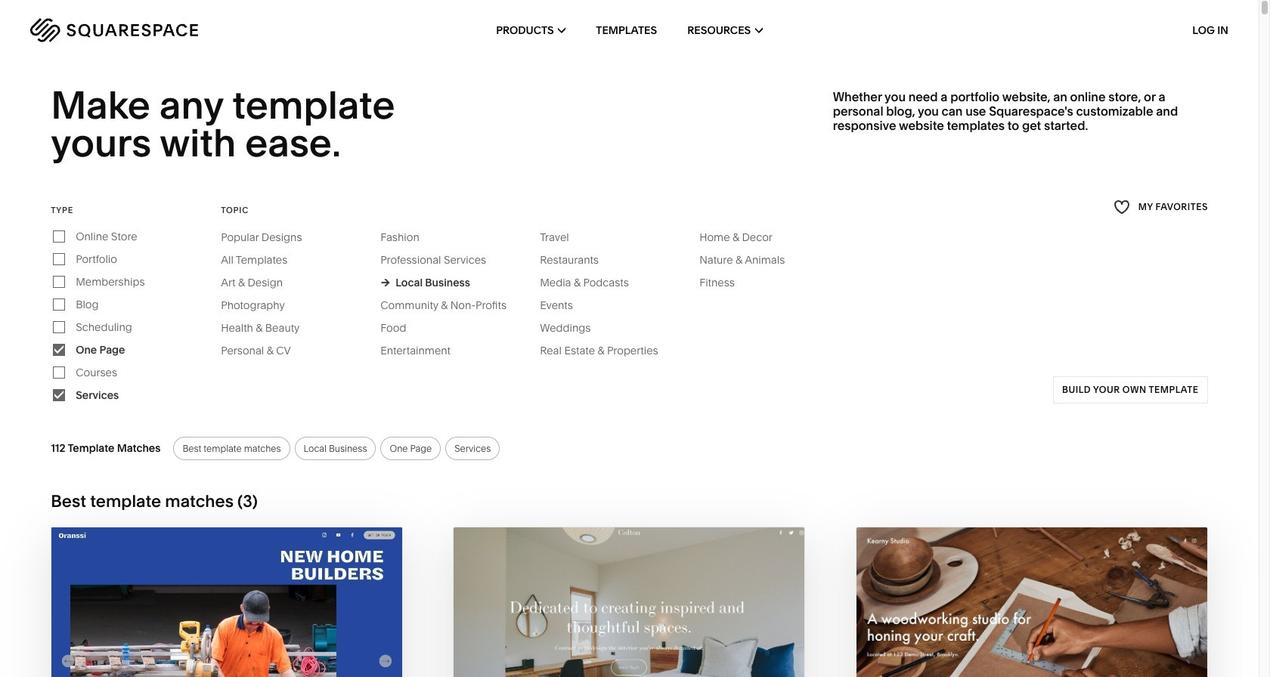 Task type: vqa. For each thing, say whether or not it's contained in the screenshot.
Oranssi
no



Task type: locate. For each thing, give the bounding box(es) containing it.
oranssi image
[[52, 528, 403, 677]]



Task type: describe. For each thing, give the bounding box(es) containing it.
colton image
[[454, 528, 805, 677]]

kearny image
[[856, 528, 1207, 677]]



